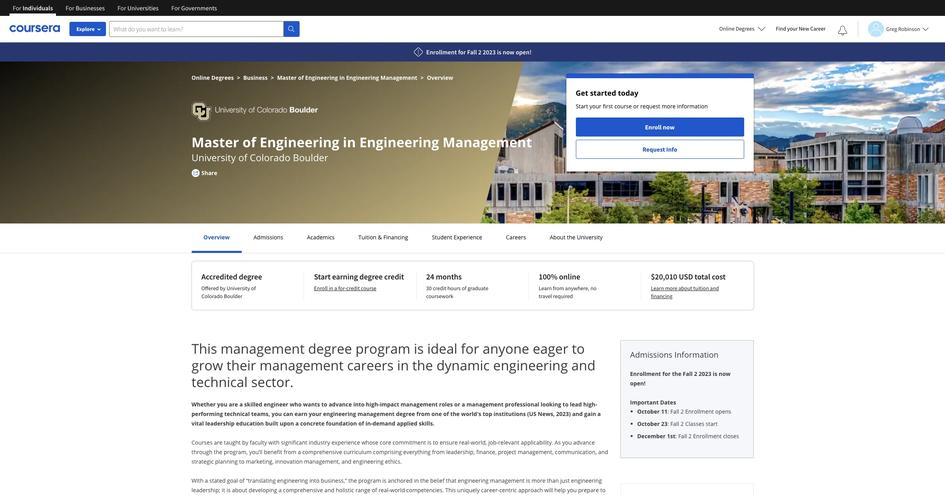 Task type: vqa. For each thing, say whether or not it's contained in the screenshot.
list containing October 11
yes



Task type: locate. For each thing, give the bounding box(es) containing it.
fall inside enrollment for the fall 2 2023 is now open!
[[683, 370, 693, 378]]

credit
[[384, 272, 404, 282], [346, 285, 360, 292], [433, 285, 446, 292]]

upon
[[280, 420, 294, 427]]

you right as
[[562, 439, 572, 446]]

1 vertical spatial open!
[[630, 380, 646, 387]]

1 vertical spatial admissions
[[630, 349, 673, 360]]

0 vertical spatial degrees
[[736, 25, 755, 32]]

and right "communication,"
[[599, 448, 608, 456]]

1 horizontal spatial degrees
[[736, 25, 755, 32]]

: down dates on the bottom right of the page
[[668, 408, 669, 415]]

for left universities
[[118, 4, 126, 12]]

1 vertical spatial :
[[668, 420, 669, 428]]

for
[[13, 4, 21, 12], [66, 4, 74, 12], [118, 4, 126, 12], [171, 4, 180, 12]]

2 vertical spatial :
[[676, 432, 677, 440]]

program inside this management degree program is ideal for anyone eager to grow their management careers in the dynamic engineering and technical sector.
[[356, 340, 411, 358]]

0 horizontal spatial master
[[192, 133, 239, 151]]

:
[[668, 408, 669, 415], [668, 420, 669, 428], [676, 432, 677, 440]]

for for individuals
[[13, 4, 21, 12]]

and
[[710, 285, 719, 292], [572, 356, 596, 374], [572, 410, 583, 418], [599, 448, 608, 456], [342, 458, 352, 465], [325, 486, 334, 494]]

management up who
[[260, 356, 344, 374]]

0 vertical spatial program
[[356, 340, 411, 358]]

for left businesses
[[66, 4, 74, 12]]

more
[[662, 102, 676, 110], [665, 285, 678, 292], [532, 477, 546, 484]]

start inside start earning degree credit enroll in a for-credit course
[[314, 272, 331, 282]]

for left governments
[[171, 4, 180, 12]]

professional
[[505, 401, 539, 408]]

start left earning
[[314, 272, 331, 282]]

vital
[[192, 420, 204, 427]]

course inside start earning degree credit enroll in a for-credit course
[[361, 285, 377, 292]]

significant
[[281, 439, 307, 446]]

1 horizontal spatial course
[[615, 102, 632, 110]]

whether
[[192, 401, 216, 408]]

1 horizontal spatial learn
[[651, 285, 664, 292]]

0 horizontal spatial this
[[192, 340, 217, 358]]

4 for from the left
[[171, 4, 180, 12]]

by down the accredited
[[220, 285, 226, 292]]

ideal
[[427, 340, 458, 358]]

are left skilled
[[229, 401, 238, 408]]

by for degree
[[220, 285, 226, 292]]

project
[[498, 448, 516, 456]]

admissions for admissions
[[254, 233, 283, 241]]

30
[[426, 285, 432, 292]]

world
[[390, 486, 405, 494]]

a right upon
[[296, 420, 299, 427]]

applied
[[397, 420, 418, 427]]

the inside this management degree program is ideal for anyone eager to grow their management careers in the dynamic engineering and technical sector.
[[413, 356, 433, 374]]

to right eager
[[572, 340, 585, 358]]

comprehensive inside the courses are taught by faculty with significant industry experience whose core commitment is to ensure real-world, job-relevant applicability. as you advance through the program, you'll benefit from a comprehensive curriculum comprising everything from leadership, finance, project management, communication, and strategic planning to marketing, innovation management, and engineering ethics.
[[302, 448, 342, 456]]

0 vertical spatial are
[[229, 401, 238, 408]]

online
[[720, 25, 735, 32], [192, 74, 210, 81]]

from up skills.
[[417, 410, 430, 418]]

academics
[[307, 233, 335, 241]]

experience
[[454, 233, 482, 241]]

0 horizontal spatial online
[[192, 74, 210, 81]]

university right about
[[577, 233, 603, 241]]

or
[[634, 102, 639, 110], [454, 401, 460, 408]]

2
[[478, 48, 482, 56], [694, 370, 698, 378], [681, 408, 684, 415], [681, 420, 684, 428], [689, 432, 692, 440]]

range
[[356, 486, 371, 494]]

engineering
[[493, 356, 568, 374], [323, 410, 356, 418], [353, 458, 384, 465], [277, 477, 308, 484], [458, 477, 489, 484], [571, 477, 602, 484]]

career-
[[481, 486, 500, 494]]

0 horizontal spatial course
[[361, 285, 377, 292]]

a left skilled
[[240, 401, 243, 408]]

university up share button
[[192, 151, 236, 164]]

0 vertical spatial enroll
[[645, 123, 662, 131]]

the inside the courses are taught by faculty with significant industry experience whose core commitment is to ensure real-world, job-relevant applicability. as you advance through the program, you'll benefit from a comprehensive curriculum comprising everything from leadership, finance, project management, communication, and strategic planning to marketing, innovation management, and engineering ethics.
[[214, 448, 222, 456]]

start for your
[[576, 102, 588, 110]]

technical inside this management degree program is ideal for anyone eager to grow their management careers in the dynamic engineering and technical sector.
[[192, 373, 248, 391]]

online for online degrees > business > master of engineering in engineering management > overview
[[192, 74, 210, 81]]

1 horizontal spatial 2023
[[699, 370, 712, 378]]

about down goal
[[232, 486, 247, 494]]

for universities
[[118, 4, 159, 12]]

in inside this management degree program is ideal for anyone eager to grow their management careers in the dynamic engineering and technical sector.
[[397, 356, 409, 374]]

credit left 24
[[384, 272, 404, 282]]

enroll down request
[[645, 123, 662, 131]]

and right eager
[[572, 356, 596, 374]]

a inside the courses are taught by faculty with significant industry experience whose core commitment is to ensure real-world, job-relevant applicability. as you advance through the program, you'll benefit from a comprehensive curriculum comprising everything from leadership, finance, project management, communication, and strategic planning to marketing, innovation management, and engineering ethics.
[[298, 448, 301, 456]]

1 vertical spatial program
[[358, 477, 381, 484]]

taught
[[224, 439, 241, 446]]

about the university
[[550, 233, 603, 241]]

3 for from the left
[[118, 4, 126, 12]]

1 horizontal spatial boulder
[[293, 151, 328, 164]]

degrees left business
[[211, 74, 234, 81]]

finance,
[[476, 448, 497, 456]]

2 inside enrollment for the fall 2 2023 is now open!
[[694, 370, 698, 378]]

credit for start earning degree credit
[[384, 272, 404, 282]]

2 for december 1st : fall 2 enrollment closes
[[689, 432, 692, 440]]

master right business link
[[277, 74, 297, 81]]

explore
[[76, 25, 95, 33]]

engineering
[[305, 74, 338, 81], [346, 74, 379, 81], [260, 133, 340, 151], [360, 133, 439, 151]]

0 vertical spatial about
[[679, 285, 693, 292]]

0 horizontal spatial admissions
[[254, 233, 283, 241]]

0 horizontal spatial about
[[232, 486, 247, 494]]

for inside enrollment for the fall 2 2023 is now open!
[[663, 370, 671, 378]]

everything
[[403, 448, 431, 456]]

2 vertical spatial your
[[309, 410, 322, 418]]

closes
[[723, 432, 739, 440]]

1 > from the left
[[237, 74, 240, 81]]

1 vertical spatial university
[[577, 233, 603, 241]]

degree inside whether you are a skilled engineer who wants to advance into high-impact management roles or a management professional looking to lead high- performing technical teams, you can earn your engineering management degree from one of the world's top institutions (us news, 2023) and gain a vital leadership education built upon a concrete foundation of in-demand applied skills.
[[396, 410, 415, 418]]

to left the ensure
[[433, 439, 438, 446]]

learn
[[539, 285, 552, 292], [651, 285, 664, 292]]

0 horizontal spatial 2023
[[483, 48, 496, 56]]

looking
[[541, 401, 561, 408]]

management
[[221, 340, 305, 358], [260, 356, 344, 374], [401, 401, 438, 408], [467, 401, 504, 408], [358, 410, 395, 418], [490, 477, 525, 484]]

1 vertical spatial colorado
[[202, 293, 223, 300]]

experience
[[332, 439, 360, 446]]

1 vertical spatial management
[[443, 133, 532, 151]]

master up share button
[[192, 133, 239, 151]]

into
[[353, 401, 365, 408], [309, 477, 320, 484]]

0 vertical spatial university
[[192, 151, 236, 164]]

1 for from the left
[[13, 4, 21, 12]]

and inside with a stated goal of "translating engineering into business," the program is anchored in the belief that engineering management is more than just engineering leadership; it is about developing a comprehensive and holistic range of real-world competencies. this uniquely career-centric approach will help you prepare t
[[325, 486, 334, 494]]

2 vertical spatial for
[[663, 370, 671, 378]]

0 vertical spatial overview
[[427, 74, 453, 81]]

1 horizontal spatial online
[[720, 25, 735, 32]]

you inside the courses are taught by faculty with significant industry experience whose core commitment is to ensure real-world, job-relevant applicability. as you advance through the program, you'll benefit from a comprehensive curriculum comprising everything from leadership, finance, project management, communication, and strategic planning to marketing, innovation management, and engineering ethics.
[[562, 439, 572, 446]]

: up 1st
[[668, 420, 669, 428]]

into up foundation
[[353, 401, 365, 408]]

1 vertical spatial enroll
[[314, 285, 328, 292]]

high- up gain
[[583, 401, 597, 408]]

2 horizontal spatial your
[[787, 25, 798, 32]]

management up centric
[[490, 477, 525, 484]]

degree
[[239, 272, 262, 282], [360, 272, 383, 282], [308, 340, 352, 358], [396, 410, 415, 418]]

0 horizontal spatial advance
[[329, 401, 352, 408]]

your left first
[[590, 102, 602, 110]]

1 horizontal spatial this
[[445, 486, 456, 494]]

real- down anchored
[[379, 486, 390, 494]]

start down get
[[576, 102, 588, 110]]

: down october 23 : fall 2 classes start
[[676, 432, 677, 440]]

0 horizontal spatial colorado
[[202, 293, 223, 300]]

for for enrollment for fall 2 2023 is now open!
[[458, 48, 466, 56]]

who
[[290, 401, 302, 408]]

in inside with a stated goal of "translating engineering into business," the program is anchored in the belief that engineering management is more than just engineering leadership; it is about developing a comprehensive and holistic range of real-world competencies. this uniquely career-centric approach will help you prepare t
[[414, 477, 419, 484]]

degrees inside popup button
[[736, 25, 755, 32]]

0 horizontal spatial into
[[309, 477, 320, 484]]

1 vertical spatial real-
[[379, 486, 390, 494]]

and down cost at the right of the page
[[710, 285, 719, 292]]

1 vertical spatial online
[[192, 74, 210, 81]]

master
[[277, 74, 297, 81], [192, 133, 239, 151]]

your for find
[[787, 25, 798, 32]]

is inside enrollment for the fall 2 2023 is now open!
[[713, 370, 718, 378]]

comprehensive inside with a stated goal of "translating engineering into business," the program is anchored in the belief that engineering management is more than just engineering leadership; it is about developing a comprehensive and holistic range of real-world competencies. this uniquely career-centric approach will help you prepare t
[[283, 486, 323, 494]]

more up approach
[[532, 477, 546, 484]]

for for universities
[[118, 4, 126, 12]]

for left individuals
[[13, 4, 21, 12]]

the inside whether you are a skilled engineer who wants to advance into high-impact management roles or a management professional looking to lead high- performing technical teams, you can earn your engineering management degree from one of the world's top institutions (us news, 2023) and gain a vital leadership education built upon a concrete foundation of in-demand applied skills.
[[451, 410, 460, 418]]

1 horizontal spatial overview
[[427, 74, 453, 81]]

0 vertical spatial comprehensive
[[302, 448, 342, 456]]

2 learn from the left
[[651, 285, 664, 292]]

a left for-
[[334, 285, 337, 292]]

1 horizontal spatial into
[[353, 401, 365, 408]]

your up concrete
[[309, 410, 322, 418]]

1 vertical spatial your
[[590, 102, 602, 110]]

a right gain
[[598, 410, 601, 418]]

greg robinson button
[[858, 21, 929, 37]]

strategic
[[192, 458, 214, 465]]

management, down industry
[[304, 458, 340, 465]]

1 vertical spatial master
[[192, 133, 239, 151]]

list item up classes on the right of page
[[638, 407, 744, 416]]

degrees left the find
[[736, 25, 755, 32]]

a up world's
[[462, 401, 465, 408]]

0 vertical spatial this
[[192, 340, 217, 358]]

1 vertical spatial october
[[638, 420, 660, 428]]

credit for 24 months
[[433, 285, 446, 292]]

for-
[[338, 285, 346, 292]]

0 horizontal spatial learn
[[539, 285, 552, 292]]

this inside with a stated goal of "translating engineering into business," the program is anchored in the belief that engineering management is more than just engineering leadership; it is about developing a comprehensive and holistic range of real-world competencies. this uniquely career-centric approach will help you prepare t
[[445, 486, 456, 494]]

find your new career link
[[772, 24, 830, 34]]

list containing october 11
[[634, 407, 744, 440]]

real-
[[459, 439, 471, 446], [379, 486, 390, 494]]

1 vertical spatial technical
[[224, 410, 250, 418]]

degree inside start earning degree credit enroll in a for-credit course
[[360, 272, 383, 282]]

1 vertical spatial into
[[309, 477, 320, 484]]

of inside "accredited degree offered by university of colorado boulder"
[[251, 285, 256, 292]]

october down important
[[638, 408, 660, 415]]

to down program,
[[239, 458, 245, 465]]

than
[[547, 477, 559, 484]]

is inside the courses are taught by faculty with significant industry experience whose core commitment is to ensure real-world, job-relevant applicability. as you advance through the program, you'll benefit from a comprehensive curriculum comprising everything from leadership, finance, project management, communication, and strategic planning to marketing, innovation management, and engineering ethics.
[[428, 439, 432, 446]]

1 vertical spatial now
[[663, 123, 675, 131]]

about
[[550, 233, 566, 241]]

anywhere,
[[565, 285, 590, 292]]

1 horizontal spatial credit
[[384, 272, 404, 282]]

0 vertical spatial management
[[381, 74, 418, 81]]

eager
[[533, 340, 569, 358]]

1 horizontal spatial real-
[[459, 439, 471, 446]]

accredited degree offered by university of colorado boulder
[[202, 272, 262, 300]]

from down the ensure
[[432, 448, 445, 456]]

list item
[[638, 407, 744, 416], [638, 420, 744, 428], [638, 432, 744, 440]]

0 horizontal spatial degrees
[[211, 74, 234, 81]]

october for october 11 : fall 2 enrollment opens
[[638, 408, 660, 415]]

1 vertical spatial management,
[[304, 458, 340, 465]]

from up "innovation"
[[284, 448, 296, 456]]

by inside "accredited degree offered by university of colorado boulder"
[[220, 285, 226, 292]]

list
[[634, 407, 744, 440]]

and inside $20,010 usd total cost learn more about tuition and financing
[[710, 285, 719, 292]]

and inside whether you are a skilled engineer who wants to advance into high-impact management roles or a management professional looking to lead high- performing technical teams, you can earn your engineering management degree from one of the world's top institutions (us news, 2023) and gain a vital leadership education built upon a concrete foundation of in-demand applied skills.
[[572, 410, 583, 418]]

2 vertical spatial more
[[532, 477, 546, 484]]

management up the in-
[[358, 410, 395, 418]]

or right the roles
[[454, 401, 460, 408]]

more right request
[[662, 102, 676, 110]]

you down engineer
[[272, 410, 282, 418]]

by right the taught
[[242, 439, 248, 446]]

1 horizontal spatial are
[[229, 401, 238, 408]]

0 vertical spatial real-
[[459, 439, 471, 446]]

october up december
[[638, 420, 660, 428]]

0 horizontal spatial are
[[214, 439, 222, 446]]

world,
[[471, 439, 487, 446]]

: for october 11
[[668, 408, 669, 415]]

into left business,"
[[309, 477, 320, 484]]

0 vertical spatial :
[[668, 408, 669, 415]]

a right "with"
[[205, 477, 208, 484]]

a down significant
[[298, 448, 301, 456]]

management,
[[518, 448, 554, 456], [304, 458, 340, 465]]

learn up travel on the right of page
[[539, 285, 552, 292]]

2 horizontal spatial credit
[[433, 285, 446, 292]]

2 october from the top
[[638, 420, 660, 428]]

1 list item from the top
[[638, 407, 744, 416]]

fall for december 1st : fall 2 enrollment closes
[[679, 432, 687, 440]]

management, down applicability.
[[518, 448, 554, 456]]

1 vertical spatial list item
[[638, 420, 744, 428]]

degree inside this management degree program is ideal for anyone eager to grow their management careers in the dynamic engineering and technical sector.
[[308, 340, 352, 358]]

courses are taught by faculty with significant industry experience whose core commitment is to ensure real-world, job-relevant applicability. as you advance through the program, you'll benefit from a comprehensive curriculum comprising everything from leadership, finance, project management, communication, and strategic planning to marketing, innovation management, and engineering ethics.
[[192, 439, 608, 465]]

enroll inside button
[[645, 123, 662, 131]]

0 vertical spatial october
[[638, 408, 660, 415]]

you inside with a stated goal of "translating engineering into business," the program is anchored in the belief that engineering management is more than just engineering leadership; it is about developing a comprehensive and holistic range of real-world competencies. this uniquely career-centric approach will help you prepare t
[[567, 486, 577, 494]]

online inside popup button
[[720, 25, 735, 32]]

lead
[[570, 401, 582, 408]]

high- up the in-
[[366, 401, 380, 408]]

0 horizontal spatial >
[[237, 74, 240, 81]]

overview link
[[201, 233, 232, 241]]

degrees for online degrees
[[736, 25, 755, 32]]

0 vertical spatial open!
[[516, 48, 532, 56]]

3 list item from the top
[[638, 432, 744, 440]]

2 for from the left
[[66, 4, 74, 12]]

about down usd
[[679, 285, 693, 292]]

2 list item from the top
[[638, 420, 744, 428]]

engineer
[[264, 401, 288, 408]]

from up required
[[553, 285, 564, 292]]

your right the find
[[787, 25, 798, 32]]

0 vertical spatial online
[[720, 25, 735, 32]]

are inside whether you are a skilled engineer who wants to advance into high-impact management roles or a management professional looking to lead high- performing technical teams, you can earn your engineering management degree from one of the world's top institutions (us news, 2023) and gain a vital leadership education built upon a concrete foundation of in-demand applied skills.
[[229, 401, 238, 408]]

are left the taught
[[214, 439, 222, 446]]

1 vertical spatial for
[[461, 340, 479, 358]]

enrollment inside enrollment for the fall 2 2023 is now open!
[[630, 370, 661, 378]]

course down today
[[615, 102, 632, 110]]

1 vertical spatial course
[[361, 285, 377, 292]]

advance up "communication,"
[[573, 439, 595, 446]]

2 for october 11 : fall 2 enrollment opens
[[681, 408, 684, 415]]

belief
[[430, 477, 445, 484]]

1 vertical spatial are
[[214, 439, 222, 446]]

about inside $20,010 usd total cost learn more about tuition and financing
[[679, 285, 693, 292]]

management up top
[[467, 401, 504, 408]]

degrees for online degrees > business > master of engineering in engineering management > overview
[[211, 74, 234, 81]]

1 learn from the left
[[539, 285, 552, 292]]

online degrees > business > master of engineering in engineering management > overview
[[192, 74, 453, 81]]

concrete
[[300, 420, 325, 427]]

0 horizontal spatial real-
[[379, 486, 390, 494]]

enrollment
[[426, 48, 457, 56], [630, 370, 661, 378], [686, 408, 714, 415], [693, 432, 722, 440]]

real- up leadership,
[[459, 439, 471, 446]]

gain
[[584, 410, 596, 418]]

into inside whether you are a skilled engineer who wants to advance into high-impact management roles or a management professional looking to lead high- performing technical teams, you can earn your engineering management degree from one of the world's top institutions (us news, 2023) and gain a vital leadership education built upon a concrete foundation of in-demand applied skills.
[[353, 401, 365, 408]]

ensure
[[440, 439, 458, 446]]

learn up financing
[[651, 285, 664, 292]]

whose
[[362, 439, 378, 446]]

learn inside 100% online learn from anywhere, no travel required
[[539, 285, 552, 292]]

1 horizontal spatial your
[[590, 102, 602, 110]]

1 vertical spatial overview
[[204, 233, 230, 241]]

2 vertical spatial list item
[[638, 432, 744, 440]]

program
[[356, 340, 411, 358], [358, 477, 381, 484]]

1 horizontal spatial start
[[576, 102, 588, 110]]

planning
[[215, 458, 238, 465]]

advance up foundation
[[329, 401, 352, 408]]

and down business,"
[[325, 486, 334, 494]]

1 horizontal spatial enroll
[[645, 123, 662, 131]]

1 vertical spatial degrees
[[211, 74, 234, 81]]

colorado
[[250, 151, 291, 164], [202, 293, 223, 300]]

master inside master of engineering in engineering management university of colorado boulder
[[192, 133, 239, 151]]

to inside this management degree program is ideal for anyone eager to grow their management careers in the dynamic engineering and technical sector.
[[572, 340, 585, 358]]

their
[[227, 356, 256, 374]]

sector.
[[251, 373, 294, 391]]

teams,
[[251, 410, 270, 418]]

0 horizontal spatial open!
[[516, 48, 532, 56]]

0 horizontal spatial high-
[[366, 401, 380, 408]]

0 vertical spatial management,
[[518, 448, 554, 456]]

or left request
[[634, 102, 639, 110]]

advance inside whether you are a skilled engineer who wants to advance into high-impact management roles or a management professional looking to lead high- performing technical teams, you can earn your engineering management degree from one of the world's top institutions (us news, 2023) and gain a vital leadership education built upon a concrete foundation of in-demand applied skills.
[[329, 401, 352, 408]]

whether you are a skilled engineer who wants to advance into high-impact management roles or a management professional looking to lead high- performing technical teams, you can earn your engineering management degree from one of the world's top institutions (us news, 2023) and gain a vital leadership education built upon a concrete foundation of in-demand applied skills.
[[192, 401, 601, 427]]

and down lead
[[572, 410, 583, 418]]

2 vertical spatial university
[[227, 285, 250, 292]]

0 horizontal spatial by
[[220, 285, 226, 292]]

comprehensive down "innovation"
[[283, 486, 323, 494]]

list item containing october 23
[[638, 420, 744, 428]]

credit up coursework
[[433, 285, 446, 292]]

technical up the whether
[[192, 373, 248, 391]]

comprehensive down industry
[[302, 448, 342, 456]]

travel
[[539, 293, 552, 300]]

open!
[[516, 48, 532, 56], [630, 380, 646, 387]]

1 horizontal spatial about
[[679, 285, 693, 292]]

list item up december 1st : fall 2 enrollment closes
[[638, 420, 744, 428]]

this inside this management degree program is ideal for anyone eager to grow their management careers in the dynamic engineering and technical sector.
[[192, 340, 217, 358]]

24 months 30 credit hours of graduate coursework
[[426, 272, 489, 300]]

1 october from the top
[[638, 408, 660, 415]]

0 horizontal spatial now
[[503, 48, 515, 56]]

1 horizontal spatial management,
[[518, 448, 554, 456]]

total
[[695, 272, 711, 282]]

from
[[553, 285, 564, 292], [417, 410, 430, 418], [284, 448, 296, 456], [432, 448, 445, 456]]

hours
[[448, 285, 461, 292]]

in
[[340, 74, 345, 81], [343, 133, 356, 151], [329, 285, 333, 292], [397, 356, 409, 374], [414, 477, 419, 484]]

more up financing
[[665, 285, 678, 292]]

&
[[378, 233, 382, 241]]

university down the accredited
[[227, 285, 250, 292]]

credit inside 24 months 30 credit hours of graduate coursework
[[433, 285, 446, 292]]

0 horizontal spatial your
[[309, 410, 322, 418]]

list item down classes on the right of page
[[638, 432, 744, 440]]

dynamic
[[437, 356, 490, 374]]

enroll inside start earning degree credit enroll in a for-credit course
[[314, 285, 328, 292]]

None search field
[[109, 21, 300, 37]]

about inside with a stated goal of "translating engineering into business," the program is anchored in the belief that engineering management is more than just engineering leadership; it is about developing a comprehensive and holistic range of real-world competencies. this uniquely career-centric approach will help you prepare t
[[232, 486, 247, 494]]

100% online learn from anywhere, no travel required
[[539, 272, 597, 300]]

credit down earning
[[346, 285, 360, 292]]

1 vertical spatial 2023
[[699, 370, 712, 378]]

technical
[[192, 373, 248, 391], [224, 410, 250, 418]]

colorado inside "accredited degree offered by university of colorado boulder"
[[202, 293, 223, 300]]

through
[[192, 448, 212, 456]]

technical up education
[[224, 410, 250, 418]]

1 horizontal spatial advance
[[573, 439, 595, 446]]

enroll left for-
[[314, 285, 328, 292]]

october for october 23 : fall 2 classes start
[[638, 420, 660, 428]]

you down just
[[567, 486, 577, 494]]

start
[[706, 420, 718, 428]]

course right for-
[[361, 285, 377, 292]]

1 vertical spatial or
[[454, 401, 460, 408]]

more inside $20,010 usd total cost learn more about tuition and financing
[[665, 285, 678, 292]]

1 horizontal spatial by
[[242, 439, 248, 446]]

by inside the courses are taught by faculty with significant industry experience whose core commitment is to ensure real-world, job-relevant applicability. as you advance through the program, you'll benefit from a comprehensive curriculum comprising everything from leadership, finance, project management, communication, and strategic planning to marketing, innovation management, and engineering ethics.
[[242, 439, 248, 446]]

1 vertical spatial by
[[242, 439, 248, 446]]

0 vertical spatial list item
[[638, 407, 744, 416]]

1 horizontal spatial admissions
[[630, 349, 673, 360]]

2 horizontal spatial now
[[719, 370, 731, 378]]

0 horizontal spatial overview
[[204, 233, 230, 241]]

leadership,
[[446, 448, 475, 456]]



Task type: describe. For each thing, give the bounding box(es) containing it.
get started today
[[576, 88, 639, 98]]

to up 2023) on the right bottom of the page
[[563, 401, 569, 408]]

What do you want to learn? text field
[[109, 21, 284, 37]]

2023 inside enrollment for the fall 2 2023 is now open!
[[699, 370, 712, 378]]

banner navigation
[[6, 0, 223, 16]]

find your new career
[[776, 25, 826, 32]]

$20,010 usd total cost learn more about tuition and financing
[[651, 272, 726, 300]]

enroll now button
[[576, 118, 744, 137]]

academics link
[[305, 233, 337, 241]]

: for december 1st
[[676, 432, 677, 440]]

0 horizontal spatial management,
[[304, 458, 340, 465]]

for for governments
[[171, 4, 180, 12]]

your for start
[[590, 102, 602, 110]]

benefit
[[264, 448, 282, 456]]

to right the wants on the bottom left of the page
[[322, 401, 327, 408]]

top
[[483, 410, 492, 418]]

faculty
[[250, 439, 267, 446]]

for governments
[[171, 4, 217, 12]]

of inside 24 months 30 credit hours of graduate coursework
[[462, 285, 467, 292]]

university inside master of engineering in engineering management university of colorado boulder
[[192, 151, 236, 164]]

1 horizontal spatial master
[[277, 74, 297, 81]]

offered
[[202, 285, 219, 292]]

now inside button
[[663, 123, 675, 131]]

for for enrollment for the fall 2 2023 is now open!
[[663, 370, 671, 378]]

$20,010
[[651, 272, 678, 282]]

with
[[192, 477, 204, 484]]

boulder inside master of engineering in engineering management university of colorado boulder
[[293, 151, 328, 164]]

goal
[[227, 477, 238, 484]]

for individuals
[[13, 4, 53, 12]]

into inside with a stated goal of "translating engineering into business," the program is anchored in the belief that engineering management is more than just engineering leadership; it is about developing a comprehensive and holistic range of real-world competencies. this uniquely career-centric approach will help you prepare t
[[309, 477, 320, 484]]

a right developing
[[279, 486, 282, 494]]

1 horizontal spatial or
[[634, 102, 639, 110]]

find
[[776, 25, 786, 32]]

ethics.
[[385, 458, 402, 465]]

with
[[269, 439, 280, 446]]

in inside start earning degree credit enroll in a for-credit course
[[329, 285, 333, 292]]

demand
[[373, 420, 396, 427]]

100%
[[539, 272, 558, 282]]

real- inside the courses are taught by faculty with significant industry experience whose core commitment is to ensure real-world, job-relevant applicability. as you advance through the program, you'll benefit from a comprehensive curriculum comprising everything from leadership, finance, project management, communication, and strategic planning to marketing, innovation management, and engineering ethics.
[[459, 439, 471, 446]]

3 > from the left
[[421, 74, 424, 81]]

university inside "accredited degree offered by university of colorado boulder"
[[227, 285, 250, 292]]

important dates
[[630, 399, 676, 406]]

boulder inside "accredited degree offered by university of colorado boulder"
[[224, 293, 242, 300]]

share button
[[192, 169, 229, 177]]

fall for october 11 : fall 2 enrollment opens
[[671, 408, 679, 415]]

technical inside whether you are a skilled engineer who wants to advance into high-impact management roles or a management professional looking to lead high- performing technical teams, you can earn your engineering management degree from one of the world's top institutions (us news, 2023) and gain a vital leadership education built upon a concrete foundation of in-demand applied skills.
[[224, 410, 250, 418]]

applicability.
[[521, 439, 553, 446]]

competencies.
[[407, 486, 444, 494]]

management inside master of engineering in engineering management university of colorado boulder
[[443, 133, 532, 151]]

list item containing october 11
[[638, 407, 744, 416]]

more inside with a stated goal of "translating engineering into business," the program is anchored in the belief that engineering management is more than just engineering leadership; it is about developing a comprehensive and holistic range of real-world competencies. this uniquely career-centric approach will help you prepare t
[[532, 477, 546, 484]]

0 horizontal spatial credit
[[346, 285, 360, 292]]

skilled
[[244, 401, 262, 408]]

new
[[799, 25, 810, 32]]

news,
[[538, 410, 555, 418]]

2 high- from the left
[[583, 401, 597, 408]]

learn inside $20,010 usd total cost learn more about tuition and financing
[[651, 285, 664, 292]]

relevant
[[498, 439, 520, 446]]

23
[[661, 420, 668, 428]]

cost
[[712, 272, 726, 282]]

open! inside enrollment for the fall 2 2023 is now open!
[[630, 380, 646, 387]]

the inside enrollment for the fall 2 2023 is now open!
[[672, 370, 682, 378]]

coursera image
[[10, 22, 60, 35]]

program,
[[224, 448, 248, 456]]

stated
[[209, 477, 226, 484]]

communication,
[[555, 448, 597, 456]]

skills.
[[419, 420, 435, 427]]

program inside with a stated goal of "translating engineering into business," the program is anchored in the belief that engineering management is more than just engineering leadership; it is about developing a comprehensive and holistic range of real-world competencies. this uniquely career-centric approach will help you prepare t
[[358, 477, 381, 484]]

october 11 : fall 2 enrollment opens
[[638, 408, 732, 415]]

engineering inside this management degree program is ideal for anyone eager to grow their management careers in the dynamic engineering and technical sector.
[[493, 356, 568, 374]]

1 high- from the left
[[366, 401, 380, 408]]

world's
[[461, 410, 481, 418]]

careers
[[506, 233, 526, 241]]

careers link
[[504, 233, 529, 241]]

will
[[545, 486, 553, 494]]

important
[[630, 399, 659, 406]]

2 > from the left
[[271, 74, 274, 81]]

greg robinson
[[887, 25, 921, 32]]

and inside this management degree program is ideal for anyone eager to grow their management careers in the dynamic engineering and technical sector.
[[572, 356, 596, 374]]

careers
[[347, 356, 394, 374]]

october 23 : fall 2 classes start
[[638, 420, 718, 428]]

information
[[675, 349, 719, 360]]

performing
[[192, 410, 223, 418]]

are inside the courses are taught by faculty with significant industry experience whose core commitment is to ensure real-world, job-relevant applicability. as you advance through the program, you'll benefit from a comprehensive curriculum comprising everything from leadership, finance, project management, communication, and strategic planning to marketing, innovation management, and engineering ethics.
[[214, 439, 222, 446]]

show notifications image
[[838, 26, 848, 35]]

earning
[[332, 272, 358, 282]]

and down curriculum
[[342, 458, 352, 465]]

developing
[[249, 486, 277, 494]]

just
[[560, 477, 570, 484]]

fall for october 23 : fall 2 classes start
[[671, 420, 679, 428]]

student experience link
[[430, 233, 485, 241]]

get
[[576, 88, 588, 98]]

help
[[555, 486, 566, 494]]

0 vertical spatial course
[[615, 102, 632, 110]]

for businesses
[[66, 4, 105, 12]]

fall for enrollment for the fall 2 2023 is now open!
[[683, 370, 693, 378]]

online for online degrees
[[720, 25, 735, 32]]

list item containing december 1st
[[638, 432, 744, 440]]

universities
[[127, 4, 159, 12]]

roles
[[439, 401, 453, 408]]

admissions for admissions information
[[630, 349, 673, 360]]

or inside whether you are a skilled engineer who wants to advance into high-impact management roles or a management professional looking to lead high- performing technical teams, you can earn your engineering management degree from one of the world's top institutions (us news, 2023) and gain a vital leadership education built upon a concrete foundation of in-demand applied skills.
[[454, 401, 460, 408]]

for for businesses
[[66, 4, 74, 12]]

comprehensive for into
[[283, 486, 323, 494]]

request
[[643, 145, 665, 153]]

about the university link
[[548, 233, 605, 241]]

advance inside the courses are taught by faculty with significant industry experience whose core commitment is to ensure real-world, job-relevant applicability. as you advance through the program, you'll benefit from a comprehensive curriculum comprising everything from leadership, finance, project management, communication, and strategic planning to marketing, innovation management, and engineering ethics.
[[573, 439, 595, 446]]

your inside whether you are a skilled engineer who wants to advance into high-impact management roles or a management professional looking to lead high- performing technical teams, you can earn your engineering management degree from one of the world's top institutions (us news, 2023) and gain a vital leadership education built upon a concrete foundation of in-demand applied skills.
[[309, 410, 322, 418]]

engineering inside the courses are taught by faculty with significant industry experience whose core commitment is to ensure real-world, job-relevant applicability. as you advance through the program, you'll benefit from a comprehensive curriculum comprising everything from leadership, finance, project management, communication, and strategic planning to marketing, innovation management, and engineering ethics.
[[353, 458, 384, 465]]

online degrees button
[[713, 20, 772, 37]]

is inside this management degree program is ideal for anyone eager to grow their management careers in the dynamic engineering and technical sector.
[[414, 340, 424, 358]]

colorado inside master of engineering in engineering management university of colorado boulder
[[250, 151, 291, 164]]

real- inside with a stated goal of "translating engineering into business," the program is anchored in the belief that engineering management is more than just engineering leadership; it is about developing a comprehensive and holistic range of real-world competencies. this uniquely career-centric approach will help you prepare t
[[379, 486, 390, 494]]

financing
[[384, 233, 408, 241]]

a inside start earning degree credit enroll in a for-credit course
[[334, 285, 337, 292]]

online
[[559, 272, 581, 282]]

months
[[436, 272, 462, 282]]

0 vertical spatial 2023
[[483, 48, 496, 56]]

management inside with a stated goal of "translating engineering into business," the program is anchored in the belief that engineering management is more than just engineering leadership; it is about developing a comprehensive and holistic range of real-world competencies. this uniquely career-centric approach will help you prepare t
[[490, 477, 525, 484]]

for inside this management degree program is ideal for anyone eager to grow their management careers in the dynamic engineering and technical sector.
[[461, 340, 479, 358]]

it
[[222, 486, 225, 494]]

approach
[[519, 486, 543, 494]]

now inside enrollment for the fall 2 2023 is now open!
[[719, 370, 731, 378]]

2 for enrollment for the fall 2 2023 is now open!
[[694, 370, 698, 378]]

request info button
[[576, 140, 744, 159]]

from inside 100% online learn from anywhere, no travel required
[[553, 285, 564, 292]]

tuition & financing link
[[356, 233, 411, 241]]

master of engineering in engineering management university of colorado boulder
[[192, 133, 532, 164]]

anchored
[[388, 477, 413, 484]]

2023)
[[556, 410, 571, 418]]

2 for october 23 : fall 2 classes start
[[681, 420, 684, 428]]

degree inside "accredited degree offered by university of colorado boulder"
[[239, 272, 262, 282]]

management up one
[[401, 401, 438, 408]]

graduate
[[468, 285, 489, 292]]

industry
[[309, 439, 330, 446]]

comprehensive for industry
[[302, 448, 342, 456]]

"translating
[[246, 477, 276, 484]]

you up performing
[[217, 401, 227, 408]]

enroll in a for-credit course link
[[314, 285, 377, 292]]

management up sector.
[[221, 340, 305, 358]]

with a stated goal of "translating engineering into business," the program is anchored in the belief that engineering management is more than just engineering leadership; it is about developing a comprehensive and holistic range of real-world competencies. this uniquely career-centric approach will help you prepare t
[[192, 477, 606, 495]]

earn
[[295, 410, 308, 418]]

share
[[202, 169, 217, 177]]

0 horizontal spatial management
[[381, 74, 418, 81]]

student experience
[[432, 233, 482, 241]]

innovation
[[275, 458, 303, 465]]

that
[[446, 477, 457, 484]]

university of colorado boulder image
[[192, 102, 318, 121]]

foundation
[[326, 420, 357, 427]]

in inside master of engineering in engineering management university of colorado boulder
[[343, 133, 356, 151]]

0 vertical spatial more
[[662, 102, 676, 110]]

business link
[[243, 74, 268, 81]]

by for are
[[242, 439, 248, 446]]

from inside whether you are a skilled engineer who wants to advance into high-impact management roles or a management professional looking to lead high- performing technical teams, you can earn your engineering management degree from one of the world's top institutions (us news, 2023) and gain a vital leadership education built upon a concrete foundation of in-demand applied skills.
[[417, 410, 430, 418]]

start for earning
[[314, 272, 331, 282]]

engineering inside whether you are a skilled engineer who wants to advance into high-impact management roles or a management professional looking to lead high- performing technical teams, you can earn your engineering management degree from one of the world's top institutions (us news, 2023) and gain a vital leadership education built upon a concrete foundation of in-demand applied skills.
[[323, 410, 356, 418]]

you'll
[[249, 448, 263, 456]]

: for october 23
[[668, 420, 669, 428]]



